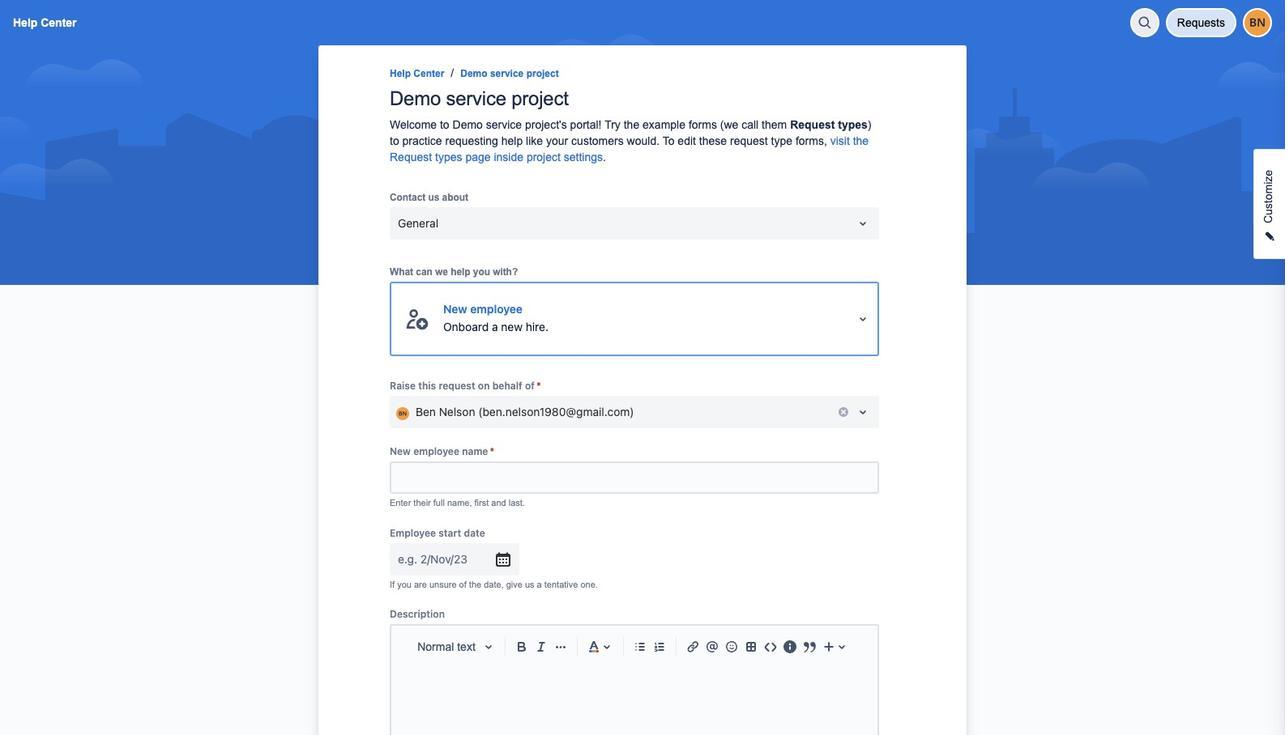 Task type: locate. For each thing, give the bounding box(es) containing it.
request down call
[[730, 135, 768, 147]]

help for help center
[[13, 16, 38, 29]]

) to practice requesting help like your customers would. to edit these request type forms,
[[390, 118, 872, 147]]

practice
[[402, 135, 442, 147]]

demo
[[461, 68, 488, 79], [390, 88, 441, 109], [453, 118, 483, 131]]

types inside visit the request types page inside project settings
[[435, 151, 462, 164]]

1 horizontal spatial of
[[525, 380, 535, 392]]

request down practice
[[390, 151, 432, 164]]

0 vertical spatial us
[[428, 192, 439, 203]]

more formatting image
[[551, 638, 571, 658]]

clear image
[[837, 406, 850, 419]]

1 vertical spatial help
[[390, 68, 411, 79]]

center inside the help center link
[[41, 16, 77, 29]]

the right try
[[624, 118, 640, 131]]

1 horizontal spatial *
[[536, 380, 541, 392]]

new for new employee onboard a new hire.
[[443, 302, 467, 316]]

0 horizontal spatial help
[[13, 16, 38, 29]]

contact
[[390, 192, 426, 203]]

of
[[525, 380, 535, 392], [459, 580, 467, 590]]

the
[[624, 118, 640, 131], [853, 135, 869, 147], [469, 580, 481, 590]]

0 horizontal spatial of
[[459, 580, 467, 590]]

.
[[603, 151, 606, 164]]

requests
[[1177, 16, 1225, 29]]

normal
[[418, 641, 454, 654]]

new employee name *
[[390, 446, 494, 458]]

1 vertical spatial request
[[439, 380, 475, 392]]

visit
[[830, 135, 850, 147]]

table image
[[742, 638, 761, 658]]

center
[[41, 16, 77, 29], [414, 68, 444, 79]]

types up visit
[[838, 118, 868, 131]]

request
[[790, 118, 835, 131], [390, 151, 432, 164]]

employee up new
[[470, 302, 523, 316]]

service right /
[[490, 68, 524, 79]]

1 vertical spatial request
[[390, 151, 432, 164]]

0 vertical spatial to
[[440, 118, 450, 131]]

general
[[398, 216, 439, 230]]

enter their full name, first and last.
[[390, 498, 525, 508]]

1 vertical spatial project
[[512, 88, 569, 109]]

portal!
[[570, 118, 602, 131]]

ben nelson (ben.nelson1980@gmail.com)
[[416, 405, 634, 419]]

center inside help center / demo service project demo service project
[[414, 68, 444, 79]]

to for practice
[[390, 135, 399, 147]]

0 vertical spatial employee
[[470, 302, 523, 316]]

1 vertical spatial employee
[[413, 446, 459, 458]]

0 horizontal spatial request
[[390, 151, 432, 164]]

the left the date,
[[469, 580, 481, 590]]

edit
[[678, 135, 696, 147]]

1 vertical spatial types
[[435, 151, 462, 164]]

0 horizontal spatial center
[[41, 16, 77, 29]]

1 vertical spatial *
[[490, 446, 494, 458]]

0 horizontal spatial request
[[439, 380, 475, 392]]

0 vertical spatial types
[[838, 118, 868, 131]]

0 vertical spatial a
[[492, 320, 498, 334]]

unsure
[[429, 580, 457, 590]]

0 vertical spatial of
[[525, 380, 535, 392]]

page
[[465, 151, 491, 164]]

0 horizontal spatial types
[[435, 151, 462, 164]]

a inside new employee onboard a new hire.
[[492, 320, 498, 334]]

* right 'name' on the bottom left of the page
[[490, 446, 494, 458]]

1 horizontal spatial employee
[[470, 302, 523, 316]]

what can we help you with?
[[390, 267, 518, 278]]

mention image
[[703, 638, 722, 658]]

us right give
[[525, 580, 535, 590]]

1 horizontal spatial you
[[473, 267, 490, 278]]

1 horizontal spatial to
[[440, 118, 450, 131]]

* up ben nelson (ben.nelson1980@gmail.com)
[[536, 380, 541, 392]]

1 vertical spatial new
[[390, 446, 411, 458]]

forms
[[689, 118, 717, 131]]

types down 'requesting'
[[435, 151, 462, 164]]

2 vertical spatial project
[[527, 151, 561, 164]]

link image
[[683, 638, 703, 658]]

0 horizontal spatial help
[[451, 267, 470, 278]]

1 vertical spatial service
[[446, 88, 506, 109]]

of right unsure
[[459, 580, 467, 590]]

employee for name
[[413, 446, 459, 458]]

tentative
[[544, 580, 578, 590]]

help center link
[[6, 0, 83, 45], [390, 68, 444, 79]]

0 vertical spatial you
[[473, 267, 490, 278]]

request up forms,
[[790, 118, 835, 131]]

contact us about
[[390, 192, 468, 203]]

open image
[[853, 310, 873, 329]]

0 vertical spatial open image
[[853, 214, 873, 233]]

1 vertical spatial open image
[[853, 403, 873, 422]]

the down the )
[[853, 135, 869, 147]]

project inside visit the request types page inside project settings
[[527, 151, 561, 164]]

employee left 'name' on the bottom left of the page
[[413, 446, 459, 458]]

a left new
[[492, 320, 498, 334]]

try
[[605, 118, 621, 131]]

0 horizontal spatial a
[[492, 320, 498, 334]]

customize
[[1262, 170, 1275, 224]]

2 vertical spatial demo
[[453, 118, 483, 131]]

1 horizontal spatial request
[[790, 118, 835, 131]]

2 horizontal spatial the
[[853, 135, 869, 147]]

0 vertical spatial center
[[41, 16, 77, 29]]

new up enter
[[390, 446, 411, 458]]

welcome to demo service project's portal! try the example forms (we call them request types
[[390, 118, 868, 131]]

request inside ) to practice requesting help like your customers would. to edit these request type forms,
[[730, 135, 768, 147]]

request inside visit the request types page inside project settings
[[390, 151, 432, 164]]

0 vertical spatial service
[[490, 68, 524, 79]]

call
[[742, 118, 759, 131]]

to
[[440, 118, 450, 131], [390, 135, 399, 147]]

0 vertical spatial help
[[13, 16, 38, 29]]

1 vertical spatial the
[[853, 135, 869, 147]]

to down 'welcome'
[[390, 135, 399, 147]]

help right the we at the left of the page
[[451, 267, 470, 278]]

emoji image
[[722, 638, 742, 658]]

0 horizontal spatial new
[[390, 446, 411, 458]]

help up inside
[[501, 135, 523, 147]]

1 horizontal spatial the
[[624, 118, 640, 131]]

service down /
[[446, 88, 506, 109]]

employee
[[470, 302, 523, 316], [413, 446, 459, 458]]

1 open image from the top
[[853, 214, 873, 233]]

ben
[[416, 405, 436, 419]]

help
[[501, 135, 523, 147], [451, 267, 470, 278]]

would.
[[627, 135, 660, 147]]

us
[[428, 192, 439, 203], [525, 580, 535, 590]]

1 horizontal spatial help
[[501, 135, 523, 147]]

demo right /
[[461, 68, 488, 79]]

open image
[[853, 214, 873, 233], [853, 403, 873, 422]]

to up practice
[[440, 118, 450, 131]]

nelson
[[439, 405, 475, 419]]

new up onboard
[[443, 302, 467, 316]]

0 horizontal spatial the
[[469, 580, 481, 590]]

italic ⌘i image
[[532, 638, 551, 658]]

the inside visit the request types page inside project settings
[[853, 135, 869, 147]]

last.
[[509, 498, 525, 508]]

1 horizontal spatial request
[[730, 135, 768, 147]]

new inside new employee onboard a new hire.
[[443, 302, 467, 316]]

demo up 'requesting'
[[453, 118, 483, 131]]

on
[[478, 380, 490, 392]]

new
[[443, 302, 467, 316], [390, 446, 411, 458]]

requesting
[[445, 135, 498, 147]]

hire.
[[526, 320, 549, 334]]

project's
[[525, 118, 567, 131]]

0 horizontal spatial to
[[390, 135, 399, 147]]

and
[[491, 498, 506, 508]]

0 horizontal spatial help center link
[[6, 0, 83, 45]]

0 vertical spatial demo
[[461, 68, 488, 79]]

0 horizontal spatial employee
[[413, 446, 459, 458]]

1 vertical spatial center
[[414, 68, 444, 79]]

1 horizontal spatial center
[[414, 68, 444, 79]]

are
[[414, 580, 427, 590]]

project
[[526, 68, 559, 79], [512, 88, 569, 109], [527, 151, 561, 164]]

request
[[730, 135, 768, 147], [439, 380, 475, 392]]

normal text
[[418, 641, 476, 654]]

1 vertical spatial demo
[[390, 88, 441, 109]]

request up nelson
[[439, 380, 475, 392]]

1 horizontal spatial types
[[838, 118, 868, 131]]

text
[[457, 641, 476, 654]]

to for demo
[[440, 118, 450, 131]]

to inside ) to practice requesting help like your customers would. to edit these request type forms,
[[390, 135, 399, 147]]

demo up 'welcome'
[[390, 88, 441, 109]]

service
[[490, 68, 524, 79], [446, 88, 506, 109], [486, 118, 522, 131]]

0 vertical spatial *
[[536, 380, 541, 392]]

employee inside new employee onboard a new hire.
[[470, 302, 523, 316]]

new employee onboard a new hire.
[[443, 302, 549, 334]]

name,
[[447, 498, 472, 508]]

your
[[546, 135, 568, 147]]

1 vertical spatial a
[[537, 580, 542, 590]]

0 vertical spatial help center link
[[6, 0, 83, 45]]

date,
[[484, 580, 504, 590]]

bold ⌘b image
[[512, 638, 532, 658]]

you
[[473, 267, 490, 278], [397, 580, 412, 590]]

types
[[838, 118, 868, 131], [435, 151, 462, 164]]

numbered list ⌘⇧7 image
[[650, 638, 669, 658]]

help inside ) to practice requesting help like your customers would. to edit these request type forms,
[[501, 135, 523, 147]]

1 horizontal spatial help center link
[[390, 68, 444, 79]]

of right the behalf
[[525, 380, 535, 392]]

their
[[414, 498, 431, 508]]

0 vertical spatial project
[[526, 68, 559, 79]]

0 vertical spatial help
[[501, 135, 523, 147]]

1 vertical spatial help center link
[[390, 68, 444, 79]]

code snippet image
[[761, 638, 780, 658]]

service up inside
[[486, 118, 522, 131]]

1 horizontal spatial new
[[443, 302, 467, 316]]

we
[[435, 267, 448, 278]]

a left the tentative
[[537, 580, 542, 590]]

example
[[643, 118, 686, 131]]

1 vertical spatial to
[[390, 135, 399, 147]]

normal text button
[[408, 633, 498, 662]]

us left "about"
[[428, 192, 439, 203]]

raise
[[390, 380, 416, 392]]

help inside help center / demo service project demo service project
[[390, 68, 411, 79]]

1 horizontal spatial help
[[390, 68, 411, 79]]

0 horizontal spatial you
[[397, 580, 412, 590]]

you left with?
[[473, 267, 490, 278]]

*
[[536, 380, 541, 392], [490, 446, 494, 458]]

help
[[13, 16, 38, 29], [390, 68, 411, 79]]

0 vertical spatial new
[[443, 302, 467, 316]]

bullet list ⌘⇧8 image
[[630, 638, 650, 658]]

1 horizontal spatial us
[[525, 580, 535, 590]]

None text field
[[391, 464, 878, 493]]

you right if
[[397, 580, 412, 590]]

enter
[[390, 498, 411, 508]]

0 vertical spatial request
[[730, 135, 768, 147]]



Task type: describe. For each thing, give the bounding box(es) containing it.
1 vertical spatial of
[[459, 580, 467, 590]]

e.g.
[[398, 552, 417, 566]]

1 horizontal spatial a
[[537, 580, 542, 590]]

to
[[663, 135, 675, 147]]

0 horizontal spatial *
[[490, 446, 494, 458]]

about
[[442, 192, 468, 203]]

first
[[475, 498, 489, 508]]

can
[[416, 267, 433, 278]]

2 open image from the top
[[853, 403, 873, 422]]

0 vertical spatial request
[[790, 118, 835, 131]]

1 vertical spatial help
[[451, 267, 470, 278]]

help center / demo service project demo service project
[[390, 66, 569, 109]]

customize button
[[1254, 149, 1285, 259]]

forms,
[[796, 135, 827, 147]]

search image
[[1137, 15, 1153, 31]]

quote image
[[800, 638, 819, 658]]

like
[[526, 135, 543, 147]]

1 vertical spatial you
[[397, 580, 412, 590]]

info panel image
[[780, 638, 800, 658]]

0 horizontal spatial us
[[428, 192, 439, 203]]

customers
[[571, 135, 624, 147]]

/
[[451, 66, 454, 79]]

full
[[433, 498, 445, 508]]

2 vertical spatial the
[[469, 580, 481, 590]]

give
[[506, 580, 523, 590]]

welcome
[[390, 118, 437, 131]]

this
[[418, 380, 436, 392]]

)
[[868, 118, 872, 131]]

center for help center
[[41, 16, 77, 29]]

demo service project link
[[461, 68, 559, 79]]

requests button
[[1166, 8, 1237, 37]]

visit the request types page inside project settings
[[390, 135, 869, 164]]

visit the request types page inside project settings link
[[390, 135, 869, 164]]

type
[[771, 135, 793, 147]]

them
[[762, 118, 787, 131]]

if
[[390, 580, 395, 590]]

employee for onboard
[[470, 302, 523, 316]]

new
[[501, 320, 523, 334]]

0 vertical spatial the
[[624, 118, 640, 131]]

if you are unsure of the date, give us a tentative one.
[[390, 580, 598, 590]]

(we
[[720, 118, 739, 131]]

raise this request on behalf of *
[[390, 380, 541, 392]]

2 vertical spatial service
[[486, 118, 522, 131]]

1 vertical spatial us
[[525, 580, 535, 590]]

(ben.nelson1980@gmail.com)
[[478, 405, 634, 419]]

what
[[390, 267, 413, 278]]

your profile and settings image
[[1245, 10, 1271, 36]]

e.g. 2/nov/23
[[398, 552, 468, 566]]

start
[[439, 527, 461, 539]]

date
[[464, 527, 485, 539]]

employee start date
[[390, 527, 485, 539]]

these
[[699, 135, 727, 147]]

onboard
[[443, 320, 489, 334]]

new for new employee name *
[[390, 446, 411, 458]]

name
[[462, 446, 488, 458]]

help center
[[13, 16, 77, 29]]

center for help center / demo service project demo service project
[[414, 68, 444, 79]]

with?
[[493, 267, 518, 278]]

behalf
[[492, 380, 522, 392]]

help for help center / demo service project demo service project
[[390, 68, 411, 79]]

inside
[[494, 151, 524, 164]]

settings
[[564, 151, 603, 164]]

2/nov/23
[[420, 552, 468, 566]]

description
[[390, 609, 445, 621]]

one.
[[581, 580, 598, 590]]

employee
[[390, 527, 436, 539]]



Task type: vqa. For each thing, say whether or not it's contained in the screenshot.
Slas element on the right
no



